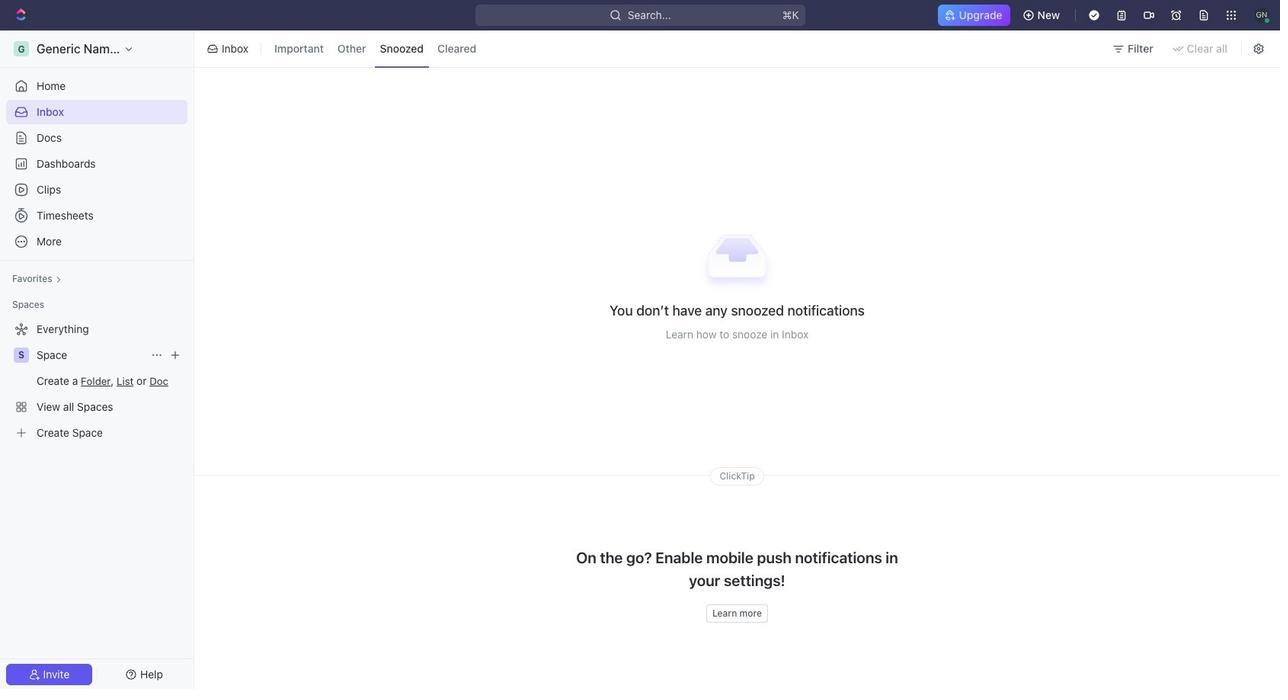 Task type: locate. For each thing, give the bounding box(es) containing it.
tree
[[6, 317, 188, 445]]

tab list
[[266, 27, 485, 70]]



Task type: vqa. For each thing, say whether or not it's contained in the screenshot.
Generic Name's Workspace, , 'element'
yes



Task type: describe. For each thing, give the bounding box(es) containing it.
space, , element
[[14, 348, 29, 363]]

tree inside "sidebar" navigation
[[6, 317, 188, 445]]

sidebar navigation
[[0, 30, 197, 689]]

generic name's workspace, , element
[[14, 41, 29, 56]]



